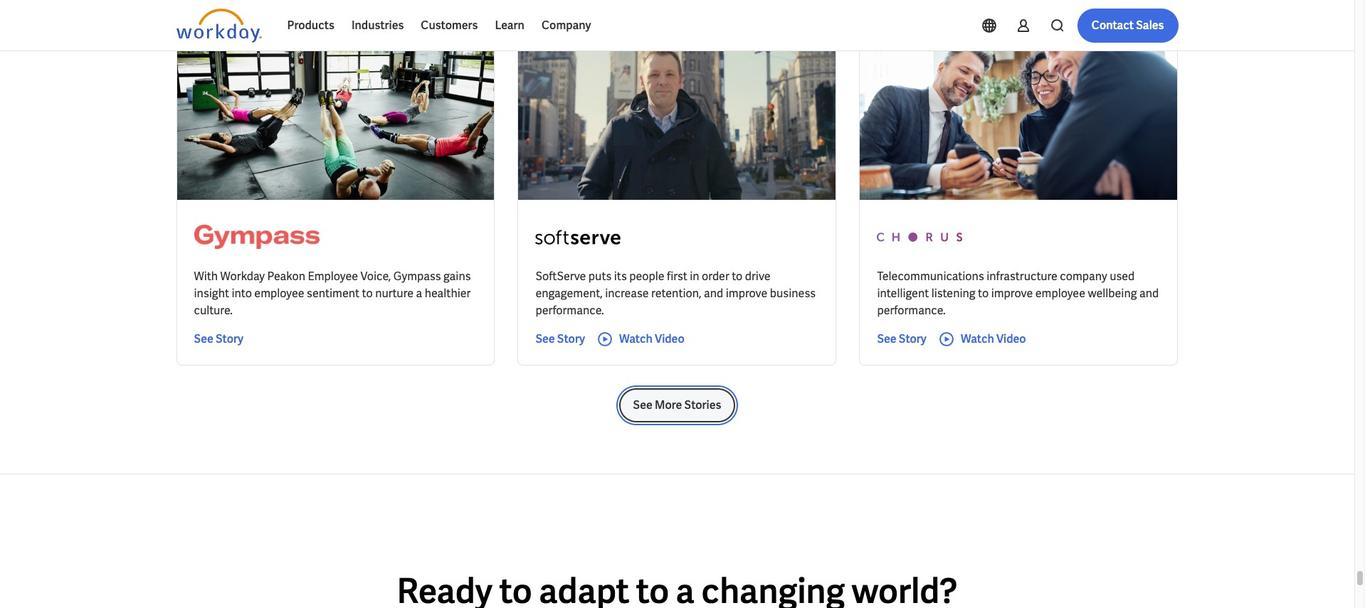 Task type: locate. For each thing, give the bounding box(es) containing it.
to
[[732, 269, 743, 284], [362, 286, 373, 301], [978, 286, 989, 301]]

with workday peakon employee voice, gympass gains insight into employee sentiment to nurture a healthier culture.
[[194, 269, 471, 318]]

softserve image
[[536, 217, 621, 257]]

0 horizontal spatial see story link
[[194, 331, 243, 348]]

clear all button
[[552, 8, 599, 36]]

1 horizontal spatial story
[[557, 332, 585, 347]]

0 vertical spatial more
[[488, 16, 512, 28]]

2 watch video link from the left
[[938, 331, 1026, 348]]

3 see story from the left
[[877, 332, 927, 347]]

improve down infrastructure
[[991, 286, 1033, 301]]

1 horizontal spatial employee
[[1036, 286, 1086, 301]]

learn
[[495, 18, 525, 33]]

learn button
[[487, 9, 533, 43]]

chorus new zealand image
[[877, 217, 963, 257]]

0 horizontal spatial employee
[[254, 286, 304, 301]]

2 story from the left
[[557, 332, 585, 347]]

0 horizontal spatial story
[[216, 332, 243, 347]]

0 horizontal spatial more
[[488, 16, 512, 28]]

see story down culture.
[[194, 332, 243, 347]]

story for telecommunications infrastructure company used intelligent listening to improve employee wellbeing and performance.
[[899, 332, 927, 347]]

a
[[416, 286, 422, 301]]

1 performance. from the left
[[536, 303, 604, 318]]

performance. down engagement,
[[536, 303, 604, 318]]

customers button
[[412, 9, 487, 43]]

business outcome
[[352, 16, 437, 28]]

1 watch video link from the left
[[597, 331, 685, 348]]

story down engagement,
[[557, 332, 585, 347]]

performance. down intelligent
[[877, 303, 946, 318]]

2 horizontal spatial story
[[899, 332, 927, 347]]

2 horizontal spatial see story link
[[877, 331, 927, 348]]

more right customers
[[488, 16, 512, 28]]

2 see story link from the left
[[536, 331, 585, 348]]

0 horizontal spatial watch video link
[[597, 331, 685, 348]]

2 performance. from the left
[[877, 303, 946, 318]]

more left stories
[[655, 398, 682, 413]]

1 horizontal spatial improve
[[991, 286, 1033, 301]]

insight
[[194, 286, 229, 301]]

see more stories
[[633, 398, 721, 413]]

see down engagement,
[[536, 332, 555, 347]]

3 see story link from the left
[[877, 331, 927, 348]]

1 see story from the left
[[194, 332, 243, 347]]

and right wellbeing
[[1140, 286, 1159, 301]]

1 watch video from the left
[[619, 332, 685, 347]]

more
[[488, 16, 512, 28], [655, 398, 682, 413]]

see story down engagement,
[[536, 332, 585, 347]]

1 horizontal spatial watch video link
[[938, 331, 1026, 348]]

gympass image
[[194, 217, 319, 257]]

employee
[[254, 286, 304, 301], [1036, 286, 1086, 301]]

with
[[194, 269, 218, 284]]

1 horizontal spatial to
[[732, 269, 743, 284]]

story down culture.
[[216, 332, 243, 347]]

to inside with workday peakon employee voice, gympass gains insight into employee sentiment to nurture a healthier culture.
[[362, 286, 373, 301]]

products button
[[279, 9, 343, 43]]

2 video from the left
[[997, 332, 1026, 347]]

all
[[583, 16, 594, 28]]

peakon
[[267, 269, 305, 284]]

1 story from the left
[[216, 332, 243, 347]]

order
[[702, 269, 730, 284]]

1 employee from the left
[[254, 286, 304, 301]]

watch video link for performance.
[[938, 331, 1026, 348]]

topic button
[[176, 8, 240, 36]]

0 horizontal spatial video
[[655, 332, 685, 347]]

video down telecommunications infrastructure company used intelligent listening to improve employee wellbeing and performance.
[[997, 332, 1026, 347]]

industry button
[[252, 8, 329, 36]]

see story for softserve puts its people first in order to drive engagement, increase retention, and improve business performance.
[[536, 332, 585, 347]]

industries button
[[343, 9, 412, 43]]

workday
[[220, 269, 265, 284]]

1 and from the left
[[704, 286, 724, 301]]

0 horizontal spatial watch video
[[619, 332, 685, 347]]

2 and from the left
[[1140, 286, 1159, 301]]

retention,
[[651, 286, 702, 301]]

voice,
[[361, 269, 391, 284]]

0 horizontal spatial to
[[362, 286, 373, 301]]

see story link down culture.
[[194, 331, 243, 348]]

1 horizontal spatial video
[[997, 332, 1026, 347]]

video for order
[[655, 332, 685, 347]]

see
[[194, 332, 213, 347], [536, 332, 555, 347], [877, 332, 897, 347], [633, 398, 653, 413]]

1 improve from the left
[[726, 286, 768, 301]]

and down order
[[704, 286, 724, 301]]

see story link
[[194, 331, 243, 348], [536, 331, 585, 348], [877, 331, 927, 348]]

0 horizontal spatial watch
[[619, 332, 653, 347]]

wellbeing
[[1088, 286, 1137, 301]]

contact
[[1092, 18, 1134, 33]]

industries
[[352, 18, 404, 33]]

telecommunications infrastructure company used intelligent listening to improve employee wellbeing and performance.
[[877, 269, 1159, 318]]

1 horizontal spatial see story
[[536, 332, 585, 347]]

2 improve from the left
[[991, 286, 1033, 301]]

1 horizontal spatial watch video
[[961, 332, 1026, 347]]

puts
[[589, 269, 612, 284]]

watch video
[[619, 332, 685, 347], [961, 332, 1026, 347]]

improve
[[726, 286, 768, 301], [991, 286, 1033, 301]]

1 video from the left
[[655, 332, 685, 347]]

watch video down telecommunications infrastructure company used intelligent listening to improve employee wellbeing and performance.
[[961, 332, 1026, 347]]

2 horizontal spatial to
[[978, 286, 989, 301]]

employee inside with workday peakon employee voice, gympass gains insight into employee sentiment to nurture a healthier culture.
[[254, 286, 304, 301]]

2 horizontal spatial see story
[[877, 332, 927, 347]]

1 vertical spatial more
[[655, 398, 682, 413]]

customer chorus 16x9 img image
[[860, 22, 1178, 200]]

see story down intelligent
[[877, 332, 927, 347]]

see story
[[194, 332, 243, 347], [536, 332, 585, 347], [877, 332, 927, 347]]

0 horizontal spatial see story
[[194, 332, 243, 347]]

1 horizontal spatial more
[[655, 398, 682, 413]]

1 see story link from the left
[[194, 331, 243, 348]]

see story link down engagement,
[[536, 331, 585, 348]]

watch video link
[[597, 331, 685, 348], [938, 331, 1026, 348]]

story
[[216, 332, 243, 347], [557, 332, 585, 347], [899, 332, 927, 347]]

see inside button
[[633, 398, 653, 413]]

and inside telecommunications infrastructure company used intelligent listening to improve employee wellbeing and performance.
[[1140, 286, 1159, 301]]

watch down increase
[[619, 332, 653, 347]]

business
[[770, 286, 816, 301]]

company button
[[533, 9, 600, 43]]

improve down drive
[[726, 286, 768, 301]]

watch for retention,
[[619, 332, 653, 347]]

healthier
[[425, 286, 471, 301]]

watch video down softserve puts its people first in order to drive engagement, increase retention, and improve business performance.
[[619, 332, 685, 347]]

1 horizontal spatial watch
[[961, 332, 994, 347]]

2 see story from the left
[[536, 332, 585, 347]]

and
[[704, 286, 724, 301], [1140, 286, 1159, 301]]

infrastructure
[[987, 269, 1058, 284]]

see story link down intelligent
[[877, 331, 927, 348]]

1 watch from the left
[[619, 332, 653, 347]]

to left drive
[[732, 269, 743, 284]]

2 employee from the left
[[1036, 286, 1086, 301]]

see left stories
[[633, 398, 653, 413]]

0 horizontal spatial and
[[704, 286, 724, 301]]

employee down peakon
[[254, 286, 304, 301]]

1 horizontal spatial and
[[1140, 286, 1159, 301]]

sentiment
[[307, 286, 360, 301]]

2 watch video from the left
[[961, 332, 1026, 347]]

topic
[[188, 16, 212, 28]]

performance.
[[536, 303, 604, 318], [877, 303, 946, 318]]

video down softserve puts its people first in order to drive engagement, increase retention, and improve business performance.
[[655, 332, 685, 347]]

to down voice,
[[362, 286, 373, 301]]

industry
[[263, 16, 301, 28]]

0 horizontal spatial improve
[[726, 286, 768, 301]]

3 story from the left
[[899, 332, 927, 347]]

0 horizontal spatial performance.
[[536, 303, 604, 318]]

employee down company
[[1036, 286, 1086, 301]]

story down intelligent
[[899, 332, 927, 347]]

watch
[[619, 332, 653, 347], [961, 332, 994, 347]]

to right the listening
[[978, 286, 989, 301]]

watch down the listening
[[961, 332, 994, 347]]

softserve puts its people first in order to drive engagement, increase retention, and improve business performance.
[[536, 269, 816, 318]]

watch video link down increase
[[597, 331, 685, 348]]

1 horizontal spatial see story link
[[536, 331, 585, 348]]

2 watch from the left
[[961, 332, 994, 347]]

contact sales
[[1092, 18, 1164, 33]]

1 horizontal spatial performance.
[[877, 303, 946, 318]]

video
[[655, 332, 685, 347], [997, 332, 1026, 347]]

watch video link down the listening
[[938, 331, 1026, 348]]



Task type: vqa. For each thing, say whether or not it's contained in the screenshot.
close.
no



Task type: describe. For each thing, give the bounding box(es) containing it.
its
[[614, 269, 627, 284]]

culture.
[[194, 303, 233, 318]]

see story for telecommunications infrastructure company used intelligent listening to improve employee wellbeing and performance.
[[877, 332, 927, 347]]

performance. inside softserve puts its people first in order to drive engagement, increase retention, and improve business performance.
[[536, 303, 604, 318]]

sales
[[1136, 18, 1164, 33]]

employee
[[308, 269, 358, 284]]

and inside softserve puts its people first in order to drive engagement, increase retention, and improve business performance.
[[704, 286, 724, 301]]

business
[[352, 16, 393, 28]]

drive
[[745, 269, 771, 284]]

watch for performance.
[[961, 332, 994, 347]]

watch video for performance.
[[961, 332, 1026, 347]]

video for to
[[997, 332, 1026, 347]]

engagement,
[[536, 286, 603, 301]]

clear all
[[557, 16, 594, 28]]

see down intelligent
[[877, 332, 897, 347]]

performance. inside telecommunications infrastructure company used intelligent listening to improve employee wellbeing and performance.
[[877, 303, 946, 318]]

outcome
[[395, 16, 437, 28]]

watch video link for retention,
[[597, 331, 685, 348]]

employee inside telecommunications infrastructure company used intelligent listening to improve employee wellbeing and performance.
[[1036, 286, 1086, 301]]

Search Customer Stories text field
[[976, 9, 1151, 34]]

see story link for softserve puts its people first in order to drive engagement, increase retention, and improve business performance.
[[536, 331, 585, 348]]

intelligent
[[877, 286, 929, 301]]

used
[[1110, 269, 1135, 284]]

people
[[629, 269, 665, 284]]

softserve
[[536, 269, 586, 284]]

watch video for retention,
[[619, 332, 685, 347]]

improve inside softserve puts its people first in order to drive engagement, increase retention, and improve business performance.
[[726, 286, 768, 301]]

increase
[[605, 286, 649, 301]]

see down culture.
[[194, 332, 213, 347]]

company
[[542, 18, 591, 33]]

products
[[287, 18, 335, 33]]

go to the homepage image
[[176, 9, 262, 43]]

improve inside telecommunications infrastructure company used intelligent listening to improve employee wellbeing and performance.
[[991, 286, 1033, 301]]

stories
[[685, 398, 721, 413]]

business outcome button
[[341, 8, 466, 36]]

customers
[[421, 18, 478, 33]]

to inside telecommunications infrastructure company used intelligent listening to improve employee wellbeing and performance.
[[978, 286, 989, 301]]

see story link for telecommunications infrastructure company used intelligent listening to improve employee wellbeing and performance.
[[877, 331, 927, 348]]

in
[[690, 269, 700, 284]]

story for softserve puts its people first in order to drive engagement, increase retention, and improve business performance.
[[557, 332, 585, 347]]

first
[[667, 269, 688, 284]]

telecommunications
[[877, 269, 984, 284]]

gains
[[444, 269, 471, 284]]

contact sales link
[[1078, 9, 1179, 43]]

nurture
[[375, 286, 414, 301]]

listening
[[932, 286, 976, 301]]

to inside softserve puts its people first in order to drive engagement, increase retention, and improve business performance.
[[732, 269, 743, 284]]

more button
[[477, 8, 541, 36]]

see more stories button
[[619, 389, 736, 423]]

into
[[232, 286, 252, 301]]

company
[[1060, 269, 1108, 284]]

gympass
[[394, 269, 441, 284]]

clear
[[557, 16, 580, 28]]



